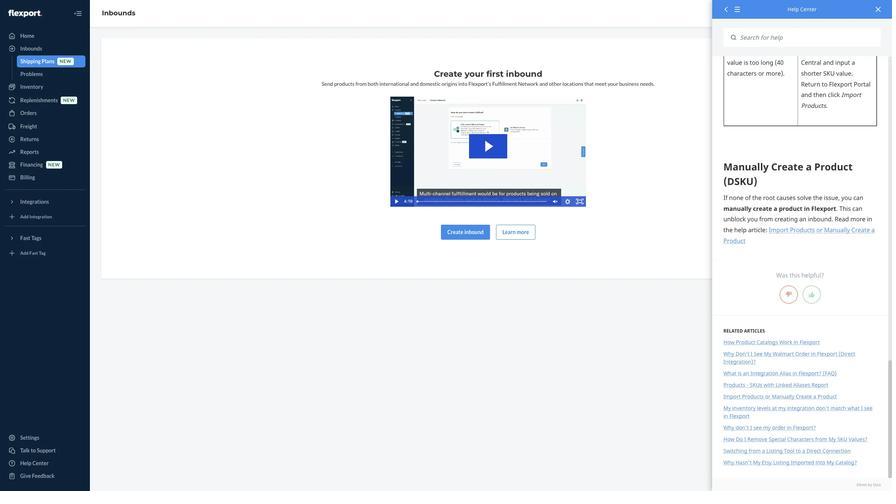 Task type: vqa. For each thing, say whether or not it's contained in the screenshot.
2nd E.G. from right
no



Task type: locate. For each thing, give the bounding box(es) containing it.
1 vertical spatial integration
[[751, 370, 779, 377]]

don't left match
[[817, 405, 830, 412]]

1 vertical spatial flexport
[[818, 351, 838, 358]]

0 horizontal spatial center
[[32, 461, 49, 467]]

freight link
[[5, 121, 86, 133]]

1 vertical spatial product
[[818, 393, 838, 401]]

i inside the why don't i see my walmart order in flexport (direct integration)?
[[752, 351, 753, 358]]

fast tags button
[[5, 233, 86, 245]]

i right what
[[862, 405, 864, 412]]

2 vertical spatial create
[[797, 393, 813, 401]]

help center
[[788, 6, 818, 13], [20, 461, 49, 467]]

center up search search box on the right top
[[801, 6, 818, 13]]

your right 'meet'
[[608, 81, 619, 87]]

international
[[380, 81, 410, 87]]

why inside the why don't i see my walmart order in flexport (direct integration)?
[[724, 351, 735, 358]]

1 horizontal spatial inbound
[[507, 69, 543, 79]]

1 vertical spatial don't
[[736, 425, 750, 432]]

see right what
[[865, 405, 873, 412]]

0 vertical spatial from
[[356, 81, 367, 87]]

0 vertical spatial products
[[724, 382, 746, 389]]

hasn't
[[736, 459, 753, 467]]

in down import
[[724, 413, 729, 420]]

integration up with at the right bottom of page
[[751, 370, 779, 377]]

fast inside dropdown button
[[20, 235, 30, 242]]

0 horizontal spatial integration
[[29, 214, 52, 220]]

to
[[797, 448, 802, 455], [31, 448, 36, 454]]

1 vertical spatial help center
[[20, 461, 49, 467]]

how for how product catalogs work in flexport
[[724, 339, 735, 346]]

my down import
[[724, 405, 732, 412]]

flexport down the inventory
[[730, 413, 750, 420]]

2 why from the top
[[724, 425, 735, 432]]

to inside 'button'
[[31, 448, 36, 454]]

i for why don't i see my order in flexport?
[[751, 425, 753, 432]]

help center up search search box on the right top
[[788, 6, 818, 13]]

flexport?
[[799, 370, 822, 377], [794, 425, 817, 432]]

order
[[773, 425, 787, 432]]

0 vertical spatial inbounds link
[[102, 9, 136, 17]]

1 vertical spatial why
[[724, 425, 735, 432]]

into inside create your first inbound send products from both international and domestic origins into flexport's fulfillment network and other locations that meet your business needs.
[[459, 81, 468, 87]]

1 horizontal spatial help center
[[788, 6, 818, 13]]

0 horizontal spatial and
[[411, 81, 419, 87]]

in right order
[[812, 351, 817, 358]]

why up integration)?
[[724, 351, 735, 358]]

why up switching
[[724, 425, 735, 432]]

1 vertical spatial create
[[448, 229, 464, 235]]

1 vertical spatial inbounds link
[[5, 43, 86, 55]]

by
[[869, 483, 873, 488]]

0 horizontal spatial help center
[[20, 461, 49, 467]]

don't up do
[[736, 425, 750, 432]]

my left sku
[[829, 436, 837, 443]]

switching from a listing tool to a direct connection
[[724, 448, 852, 455]]

i up remove
[[751, 425, 753, 432]]

don't inside my inventory levels at my integration don't match what i see in flexport
[[817, 405, 830, 412]]

my right at
[[779, 405, 787, 412]]

2 vertical spatial from
[[749, 448, 761, 455]]

what
[[848, 405, 861, 412]]

(faq)
[[824, 370, 838, 377]]

2 vertical spatial why
[[724, 459, 735, 467]]

from up the direct at the bottom right
[[816, 436, 828, 443]]

why
[[724, 351, 735, 358], [724, 425, 735, 432], [724, 459, 735, 467]]

new right plans
[[60, 59, 72, 64]]

1 horizontal spatial inbounds link
[[102, 9, 136, 17]]

new for shipping plans
[[60, 59, 72, 64]]

a down report
[[814, 393, 817, 401]]

import
[[724, 393, 741, 401]]

center
[[801, 6, 818, 13], [32, 461, 49, 467]]

how
[[724, 339, 735, 346], [724, 436, 735, 443]]

0 horizontal spatial see
[[754, 425, 763, 432]]

1 and from the left
[[411, 81, 419, 87]]

flexport inside my inventory levels at my integration don't match what i see in flexport
[[730, 413, 750, 420]]

my inside my inventory levels at my integration don't match what i see in flexport
[[724, 405, 732, 412]]

new up the orders link
[[63, 98, 75, 103]]

new for financing
[[48, 162, 60, 168]]

from for create
[[356, 81, 367, 87]]

center down talk to support
[[32, 461, 49, 467]]

1 horizontal spatial and
[[540, 81, 548, 87]]

my right see
[[765, 351, 772, 358]]

in right alias
[[793, 370, 798, 377]]

0 vertical spatial your
[[465, 69, 485, 79]]

1 horizontal spatial product
[[818, 393, 838, 401]]

and
[[411, 81, 419, 87], [540, 81, 548, 87]]

add
[[20, 214, 29, 220], [20, 251, 29, 256]]

other
[[549, 81, 562, 87]]

3 why from the top
[[724, 459, 735, 467]]

into down the direct at the bottom right
[[816, 459, 826, 467]]

related articles
[[724, 328, 766, 335]]

domestic
[[420, 81, 441, 87]]

from down remove
[[749, 448, 761, 455]]

0 horizontal spatial into
[[459, 81, 468, 87]]

connection
[[823, 448, 852, 455]]

0 vertical spatial create
[[434, 69, 463, 79]]

i right do
[[745, 436, 747, 443]]

products
[[724, 382, 746, 389], [743, 393, 765, 401]]

0 vertical spatial into
[[459, 81, 468, 87]]

into right origins
[[459, 81, 468, 87]]

catalogs
[[757, 339, 779, 346]]

add for add integration
[[20, 214, 29, 220]]

products down the skus on the right bottom of the page
[[743, 393, 765, 401]]

0 vertical spatial inbound
[[507, 69, 543, 79]]

catalog?
[[836, 459, 858, 467]]

0 vertical spatial don't
[[817, 405, 830, 412]]

0 vertical spatial product
[[737, 339, 756, 346]]

1 why from the top
[[724, 351, 735, 358]]

1 vertical spatial inbounds
[[20, 45, 42, 52]]

meet
[[595, 81, 607, 87]]

1 horizontal spatial integration
[[751, 370, 779, 377]]

inbounds
[[102, 9, 136, 17], [20, 45, 42, 52]]

integrations button
[[5, 196, 86, 208]]

flexport? up aliases
[[799, 370, 822, 377]]

0 vertical spatial why
[[724, 351, 735, 358]]

0 horizontal spatial inbounds link
[[5, 43, 86, 55]]

0 vertical spatial add
[[20, 214, 29, 220]]

elevio by dixa link
[[724, 483, 882, 488]]

your up flexport's
[[465, 69, 485, 79]]

0 vertical spatial help center
[[788, 6, 818, 13]]

new
[[60, 59, 72, 64], [63, 98, 75, 103], [48, 162, 60, 168]]

product down report
[[818, 393, 838, 401]]

my
[[779, 405, 787, 412], [764, 425, 772, 432]]

integrations
[[20, 199, 49, 205]]

0 horizontal spatial help
[[20, 461, 31, 467]]

flexport? up characters
[[794, 425, 817, 432]]

1 vertical spatial inbound
[[465, 229, 484, 235]]

walmart
[[774, 351, 795, 358]]

0 vertical spatial my
[[779, 405, 787, 412]]

0 vertical spatial new
[[60, 59, 72, 64]]

flexport inside the why don't i see my walmart order in flexport (direct integration)?
[[818, 351, 838, 358]]

flexport up (faq)
[[818, 351, 838, 358]]

inbounds link
[[102, 9, 136, 17], [5, 43, 86, 55]]

flexport
[[800, 339, 821, 346], [818, 351, 838, 358], [730, 413, 750, 420]]

0 horizontal spatial to
[[31, 448, 36, 454]]

in inside my inventory levels at my integration don't match what i see in flexport
[[724, 413, 729, 420]]

flexport logo image
[[8, 10, 42, 17]]

1 horizontal spatial see
[[865, 405, 873, 412]]

products - skus with linked aliases report
[[724, 382, 829, 389]]

1 vertical spatial my
[[764, 425, 772, 432]]

talk to support button
[[5, 445, 86, 457]]

0 vertical spatial fast
[[20, 235, 30, 242]]

1 horizontal spatial don't
[[817, 405, 830, 412]]

1 vertical spatial add
[[20, 251, 29, 256]]

home link
[[5, 30, 86, 42]]

create inside button
[[448, 229, 464, 235]]

Search search field
[[737, 28, 882, 47]]

from
[[356, 81, 367, 87], [816, 436, 828, 443], [749, 448, 761, 455]]

create inside create your first inbound send products from both international and domestic origins into flexport's fulfillment network and other locations that meet your business needs.
[[434, 69, 463, 79]]

my for at
[[779, 405, 787, 412]]

fast left tags
[[20, 235, 30, 242]]

1 horizontal spatial help
[[788, 6, 800, 13]]

integration)?
[[724, 359, 757, 366]]

inbound left learn
[[465, 229, 484, 235]]

and left other
[[540, 81, 548, 87]]

see up remove
[[754, 425, 763, 432]]

2 add from the top
[[20, 251, 29, 256]]

to right tool
[[797, 448, 802, 455]]

to right talk
[[31, 448, 36, 454]]

1 horizontal spatial center
[[801, 6, 818, 13]]

direct
[[807, 448, 822, 455]]

my left etsy
[[754, 459, 761, 467]]

1 add from the top
[[20, 214, 29, 220]]

give feedback button
[[5, 471, 86, 483]]

and left the 'domestic'
[[411, 81, 419, 87]]

why down switching
[[724, 459, 735, 467]]

0 horizontal spatial inbound
[[465, 229, 484, 235]]

my inside my inventory levels at my integration don't match what i see in flexport
[[779, 405, 787, 412]]

remove
[[748, 436, 768, 443]]

0 horizontal spatial from
[[356, 81, 367, 87]]

was this helpful?
[[777, 272, 825, 280]]

see inside my inventory levels at my integration don't match what i see in flexport
[[865, 405, 873, 412]]

locations
[[563, 81, 584, 87]]

at
[[773, 405, 778, 412]]

problems
[[20, 71, 43, 77]]

0 horizontal spatial inbounds
[[20, 45, 42, 52]]

listing down the "special"
[[767, 448, 783, 455]]

0 vertical spatial inbounds
[[102, 9, 136, 17]]

add integration link
[[5, 211, 86, 223]]

0 vertical spatial how
[[724, 339, 735, 346]]

aliases
[[794, 382, 811, 389]]

2 vertical spatial flexport
[[730, 413, 750, 420]]

0 vertical spatial integration
[[29, 214, 52, 220]]

i left see
[[752, 351, 753, 358]]

special
[[769, 436, 787, 443]]

how left do
[[724, 436, 735, 443]]

1 vertical spatial flexport?
[[794, 425, 817, 432]]

help up give
[[20, 461, 31, 467]]

integration down integrations dropdown button
[[29, 214, 52, 220]]

with
[[764, 382, 775, 389]]

add inside add integration link
[[20, 214, 29, 220]]

products up import
[[724, 382, 746, 389]]

what is an integration alias in flexport? (faq)
[[724, 370, 838, 377]]

home
[[20, 33, 34, 39]]

product down related articles
[[737, 339, 756, 346]]

add down integrations at top left
[[20, 214, 29, 220]]

0 vertical spatial see
[[865, 405, 873, 412]]

1 vertical spatial products
[[743, 393, 765, 401]]

my
[[765, 351, 772, 358], [724, 405, 732, 412], [829, 436, 837, 443], [754, 459, 761, 467], [827, 459, 835, 467]]

my left order on the bottom
[[764, 425, 772, 432]]

from inside create your first inbound send products from both international and domestic origins into flexport's fulfillment network and other locations that meet your business needs.
[[356, 81, 367, 87]]

help up search search box on the right top
[[788, 6, 800, 13]]

add inside add fast tag link
[[20, 251, 29, 256]]

2 how from the top
[[724, 436, 735, 443]]

imported
[[792, 459, 815, 467]]

integration
[[29, 214, 52, 220], [751, 370, 779, 377]]

1 vertical spatial from
[[816, 436, 828, 443]]

create for your
[[434, 69, 463, 79]]

how down the related
[[724, 339, 735, 346]]

dixa
[[874, 483, 882, 488]]

from left both
[[356, 81, 367, 87]]

a left the direct at the bottom right
[[803, 448, 806, 455]]

order
[[796, 351, 811, 358]]

(direct
[[840, 351, 856, 358]]

inbound up the network
[[507, 69, 543, 79]]

flexport up order
[[800, 339, 821, 346]]

create
[[434, 69, 463, 79], [448, 229, 464, 235], [797, 393, 813, 401]]

1 vertical spatial how
[[724, 436, 735, 443]]

0 horizontal spatial your
[[465, 69, 485, 79]]

1 vertical spatial new
[[63, 98, 75, 103]]

add down 'fast tags'
[[20, 251, 29, 256]]

is
[[739, 370, 742, 377]]

tag
[[39, 251, 46, 256]]

a
[[814, 393, 817, 401], [763, 448, 766, 455], [803, 448, 806, 455]]

video thumbnail image
[[391, 97, 587, 207], [391, 97, 587, 207]]

fulfillment
[[493, 81, 517, 87]]

1 vertical spatial listing
[[774, 459, 790, 467]]

2 vertical spatial new
[[48, 162, 60, 168]]

fast left tag
[[29, 251, 38, 256]]

0 horizontal spatial my
[[764, 425, 772, 432]]

new down reports link
[[48, 162, 60, 168]]

1 horizontal spatial into
[[816, 459, 826, 467]]

1 vertical spatial help
[[20, 461, 31, 467]]

learn more
[[503, 229, 530, 235]]

create for inbound
[[448, 229, 464, 235]]

a up etsy
[[763, 448, 766, 455]]

fast
[[20, 235, 30, 242], [29, 251, 38, 256]]

helpful?
[[802, 272, 825, 280]]

inbound
[[507, 69, 543, 79], [465, 229, 484, 235]]

products
[[334, 81, 355, 87]]

2 horizontal spatial a
[[814, 393, 817, 401]]

problems link
[[17, 68, 86, 80]]

financing
[[20, 162, 43, 168]]

create your first inbound send products from both international and domestic origins into flexport's fulfillment network and other locations that meet your business needs.
[[322, 69, 655, 87]]

help center up give feedback at the left bottom of page
[[20, 461, 49, 467]]

add fast tag
[[20, 251, 46, 256]]

1 how from the top
[[724, 339, 735, 346]]

don't
[[817, 405, 830, 412], [736, 425, 750, 432]]

billing
[[20, 174, 35, 181]]

listing down switching from a listing tool to a direct connection in the bottom right of the page
[[774, 459, 790, 467]]

2 horizontal spatial from
[[816, 436, 828, 443]]

1 horizontal spatial my
[[779, 405, 787, 412]]

1 horizontal spatial your
[[608, 81, 619, 87]]



Task type: describe. For each thing, give the bounding box(es) containing it.
1 vertical spatial fast
[[29, 251, 38, 256]]

1 vertical spatial see
[[754, 425, 763, 432]]

0 horizontal spatial don't
[[736, 425, 750, 432]]

2 and from the left
[[540, 81, 548, 87]]

i for how do i remove special characters from my sku values?
[[745, 436, 747, 443]]

etsy
[[763, 459, 773, 467]]

create inbound
[[448, 229, 484, 235]]

both
[[368, 81, 379, 87]]

learn
[[503, 229, 516, 235]]

why don't i see my walmart order in flexport (direct integration)?
[[724, 351, 856, 366]]

0 vertical spatial help
[[788, 6, 800, 13]]

talk to support
[[20, 448, 56, 454]]

0 vertical spatial flexport
[[800, 339, 821, 346]]

what
[[724, 370, 737, 377]]

my inventory levels at my integration don't match what i see in flexport
[[724, 405, 873, 420]]

fast tags
[[20, 235, 42, 242]]

an
[[744, 370, 750, 377]]

this
[[790, 272, 801, 280]]

i inside my inventory levels at my integration don't match what i see in flexport
[[862, 405, 864, 412]]

1 horizontal spatial to
[[797, 448, 802, 455]]

new for replenishments
[[63, 98, 75, 103]]

levels
[[758, 405, 772, 412]]

1 horizontal spatial a
[[803, 448, 806, 455]]

origins
[[442, 81, 458, 87]]

values?
[[850, 436, 868, 443]]

how do i remove special characters from my sku values?
[[724, 436, 868, 443]]

characters
[[788, 436, 815, 443]]

why for why hasn't my etsy listing imported into my catalog?
[[724, 459, 735, 467]]

do
[[737, 436, 744, 443]]

1 vertical spatial into
[[816, 459, 826, 467]]

inventory
[[20, 84, 43, 90]]

add fast tag link
[[5, 248, 86, 260]]

shipping plans
[[20, 58, 54, 65]]

give feedback
[[20, 473, 55, 480]]

reports link
[[5, 146, 86, 158]]

why don't i see my order in flexport?
[[724, 425, 817, 432]]

don't
[[736, 351, 750, 358]]

match
[[831, 405, 847, 412]]

shipping
[[20, 58, 41, 65]]

1 horizontal spatial from
[[749, 448, 761, 455]]

support
[[37, 448, 56, 454]]

needs.
[[641, 81, 655, 87]]

inbound inside create your first inbound send products from both international and domestic origins into flexport's fulfillment network and other locations that meet your business needs.
[[507, 69, 543, 79]]

-
[[747, 382, 749, 389]]

0 vertical spatial listing
[[767, 448, 783, 455]]

add for add fast tag
[[20, 251, 29, 256]]

help center link
[[5, 458, 86, 470]]

business
[[620, 81, 640, 87]]

learn more button
[[497, 225, 536, 240]]

1 vertical spatial your
[[608, 81, 619, 87]]

why for why don't i see my walmart order in flexport (direct integration)?
[[724, 351, 735, 358]]

create inbound button
[[441, 225, 491, 240]]

my for see
[[764, 425, 772, 432]]

first
[[487, 69, 504, 79]]

reports
[[20, 149, 39, 155]]

replenishments
[[20, 97, 58, 104]]

from for how
[[816, 436, 828, 443]]

elevio
[[858, 483, 868, 488]]

1 horizontal spatial inbounds
[[102, 9, 136, 17]]

that
[[585, 81, 594, 87]]

0 vertical spatial center
[[801, 6, 818, 13]]

in right order on the bottom
[[788, 425, 793, 432]]

how for how do i remove special characters from my sku values?
[[724, 436, 735, 443]]

close navigation image
[[74, 9, 83, 18]]

0 vertical spatial flexport?
[[799, 370, 822, 377]]

settings
[[20, 435, 39, 441]]

settings link
[[5, 432, 86, 444]]

manually
[[773, 393, 795, 401]]

returns link
[[5, 134, 86, 146]]

0 horizontal spatial a
[[763, 448, 766, 455]]

my down "connection"
[[827, 459, 835, 467]]

0 horizontal spatial product
[[737, 339, 756, 346]]

talk
[[20, 448, 30, 454]]

tags
[[31, 235, 42, 242]]

flexport's
[[469, 81, 492, 87]]

send
[[322, 81, 333, 87]]

why for why don't i see my order in flexport?
[[724, 425, 735, 432]]

inbound inside button
[[465, 229, 484, 235]]

related
[[724, 328, 744, 335]]

network
[[518, 81, 539, 87]]

skus
[[751, 382, 763, 389]]

elevio by dixa
[[858, 483, 882, 488]]

in right work
[[795, 339, 799, 346]]

my inside the why don't i see my walmart order in flexport (direct integration)?
[[765, 351, 772, 358]]

billing link
[[5, 172, 86, 184]]

or
[[766, 393, 771, 401]]

more
[[517, 229, 530, 235]]

work
[[780, 339, 793, 346]]

orders
[[20, 110, 37, 116]]

inbounds inside the inbounds link
[[20, 45, 42, 52]]

how product catalogs work in flexport
[[724, 339, 821, 346]]

in inside the why don't i see my walmart order in flexport (direct integration)?
[[812, 351, 817, 358]]

tool
[[785, 448, 795, 455]]

add integration
[[20, 214, 52, 220]]

see
[[755, 351, 763, 358]]

video element
[[391, 97, 587, 207]]

articles
[[745, 328, 766, 335]]

import products or manually create a product
[[724, 393, 838, 401]]

linked
[[776, 382, 793, 389]]

alias
[[781, 370, 792, 377]]

orders link
[[5, 107, 86, 119]]

returns
[[20, 136, 39, 143]]

1 vertical spatial center
[[32, 461, 49, 467]]

sku
[[838, 436, 848, 443]]

i for why don't i see my walmart order in flexport (direct integration)?
[[752, 351, 753, 358]]



